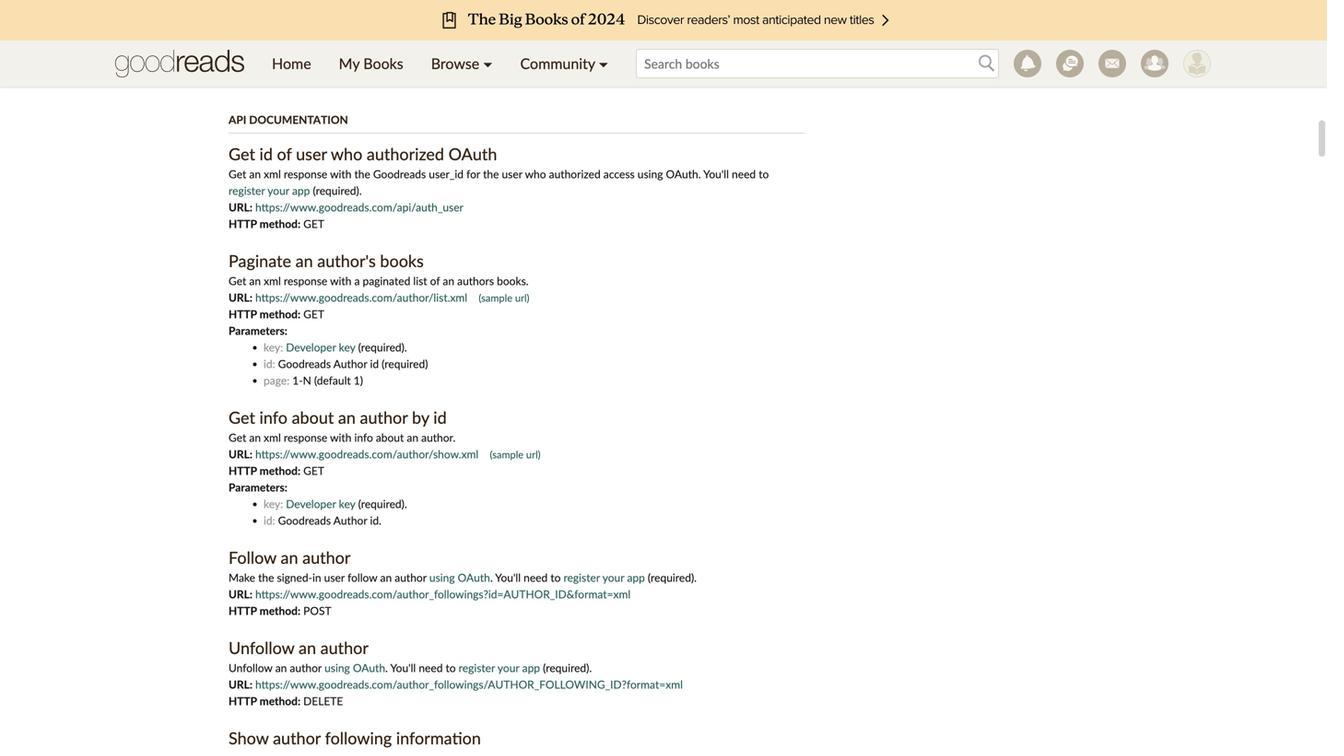 Task type: locate. For each thing, give the bounding box(es) containing it.
2 response from the top
[[284, 274, 327, 288]]

who up https://www.goodreads.com/api/auth_user
[[331, 144, 363, 164]]

0 vertical spatial get
[[303, 217, 324, 230]]

(sample inside (sample url) http method: get parameters: key: developer key (required). id: goodreads author id (required) page: 1-n (default 1)
[[479, 292, 513, 304]]

0 horizontal spatial need
[[419, 661, 443, 675]]

using oauth link
[[429, 571, 490, 584], [325, 661, 385, 675]]

1 horizontal spatial app
[[522, 661, 540, 675]]

https://www.goodreads.com/api/auth_user
[[255, 200, 464, 214]]

using inside unfollow an author unfollow an author using oauth . you'll need to register your app (required). url: https://www.goodreads.com/author_followings/author_following_id?format=xml http method: delete
[[325, 661, 350, 675]]

author up https://www.goodreads.com/author_followings?id=author_id&format=xml
[[395, 571, 427, 584]]

1 vertical spatial app
[[627, 571, 645, 584]]

3 get from the top
[[303, 464, 324, 477]]

using oauth link up https://www.goodreads.com/author_followings?id=author_id&format=xml
[[429, 571, 490, 584]]

about down n
[[292, 407, 334, 428]]

1 key: from the top
[[264, 341, 283, 354]]

with inside get info about an author by id get an xml response with info about an author. url: https://www.goodreads.com/author/show.xml
[[330, 431, 352, 444]]

— left 'let'
[[337, 47, 345, 61]]

goodreads up n
[[278, 357, 331, 371]]

app inside "follow an author make the signed-in user follow an author using oauth . you'll need to register your app (required). url: https://www.goodreads.com/author_followings?id=author_id&format=xml http method: post"
[[627, 571, 645, 584]]

menu
[[258, 41, 622, 87]]

0 vertical spatial authorized
[[367, 144, 444, 164]]

0 horizontal spatial using oauth link
[[325, 661, 385, 675]]

2 method: from the top
[[260, 307, 301, 321]]

1 parameters: from the top
[[229, 324, 287, 337]]

you'll inside "follow an author make the signed-in user follow an author using oauth . you'll need to register your app (required). url: https://www.goodreads.com/author_followings?id=author_id&format=xml http method: post"
[[495, 571, 521, 584]]

2 ▾ from the left
[[599, 54, 608, 72]]

2 key: from the top
[[264, 497, 283, 511]]

▾ inside "dropdown button"
[[599, 54, 608, 72]]

3 url: from the top
[[229, 448, 253, 461]]

id left (required)
[[370, 357, 379, 371]]

— down widgets
[[316, 71, 325, 84]]

xml down api documentation
[[264, 167, 281, 181]]

id right by
[[433, 407, 447, 428]]

http up follow
[[229, 464, 257, 477]]

0 horizontal spatial of
[[277, 144, 292, 164]]

1 vertical spatial need
[[524, 571, 548, 584]]

0 horizontal spatial ▾
[[483, 54, 493, 72]]

1 url: from the top
[[229, 200, 253, 214]]

delete
[[303, 695, 343, 708]]

2 developer key link from the top
[[286, 497, 355, 511]]

2 horizontal spatial register
[[564, 571, 600, 584]]

image
[[476, 71, 504, 84]]

key: inside (sample url) http method: get parameters: key: developer key (required). id: goodreads author id.
[[264, 497, 283, 511]]

— up allow
[[322, 1, 331, 15]]

2 http from the top
[[229, 307, 257, 321]]

get down 'https://www.goodreads.com/author/list.xml'
[[303, 307, 324, 321]]

get inside (sample url) http method: get parameters: key: developer key (required). id: goodreads author id.
[[303, 464, 324, 477]]

. up following
[[385, 661, 388, 675]]

follow an author make the signed-in user follow an author using oauth . you'll need to register your app (required). url: https://www.goodreads.com/author_followings?id=author_id&format=xml http method: post
[[229, 548, 697, 618]]

using up https://www.goodreads.com/author_followings?id=author_id&format=xml
[[429, 571, 455, 584]]

1 horizontal spatial using oauth link
[[429, 571, 490, 584]]

0 horizontal spatial using
[[325, 661, 350, 675]]

their
[[461, 47, 484, 61]]

author inside (sample url) http method: get parameters: key: developer key (required). id: goodreads author id (required) page: 1-n (default 1)
[[333, 357, 367, 371]]

0 vertical spatial register your app link
[[229, 184, 310, 197]]

n
[[303, 374, 311, 387]]

0 horizontal spatial .
[[385, 661, 388, 675]]

1 vertical spatial register
[[564, 571, 600, 584]]

get down https://www.goodreads.com/api/auth_user
[[303, 217, 324, 230]]

notifications image
[[1014, 50, 1042, 77]]

0 vertical spatial .
[[490, 571, 493, 584]]

a up show
[[436, 24, 441, 38]]

get for id.
[[303, 464, 324, 477]]

members widgets link
[[229, 46, 328, 61]]

0 vertical spatial of
[[507, 71, 517, 84]]

of left the our
[[507, 71, 517, 84]]

share up show
[[407, 24, 433, 38]]

▾ for browse ▾
[[483, 54, 493, 72]]

developer up in
[[286, 497, 336, 511]]

related
[[471, 24, 505, 38]]

response down documentation
[[284, 167, 327, 181]]

1 vertical spatial (sample url) link
[[490, 448, 541, 461]]

author inside get info about an author by id get an xml response with info about an author. url: https://www.goodreads.com/author/show.xml
[[360, 407, 408, 428]]

parameters: up follow
[[229, 481, 287, 494]]

with down author's
[[330, 274, 352, 288]]

xml down page:
[[264, 431, 281, 444]]

http down make
[[229, 604, 257, 618]]

goodreads left the user_id
[[373, 167, 426, 181]]

register your app link
[[229, 184, 310, 197], [564, 571, 645, 584], [459, 661, 540, 675]]

1 get from the top
[[303, 217, 324, 230]]

1 horizontal spatial ▾
[[599, 54, 608, 72]]

response for of
[[284, 167, 327, 181]]

2 parameters: from the top
[[229, 481, 287, 494]]

1 horizontal spatial id
[[370, 357, 379, 371]]

4 http from the top
[[229, 604, 257, 618]]

1 vertical spatial get
[[303, 307, 324, 321]]

author up delete
[[290, 661, 322, 675]]

2 vertical spatial response
[[284, 431, 327, 444]]

parameters: inside (sample url) http method: get parameters: key: developer key (required). id: goodreads author id.
[[229, 481, 287, 494]]

http up show on the bottom left of the page
[[229, 695, 257, 708]]

xml down paginate
[[264, 274, 281, 288]]

3 method: from the top
[[260, 464, 301, 477]]

developer for id.
[[286, 497, 336, 511]]

show author following information
[[229, 728, 481, 748]]

author.
[[421, 431, 456, 444]]

1 vertical spatial author
[[333, 514, 367, 527]]

developer
[[286, 341, 336, 354], [286, 497, 336, 511]]

http inside unfollow an author unfollow an author using oauth . you'll need to register your app (required). url: https://www.goodreads.com/author_followings/author_following_id?format=xml http method: delete
[[229, 695, 257, 708]]

need
[[732, 167, 756, 181], [524, 571, 548, 584], [419, 661, 443, 675]]

using oauth link up delete
[[325, 661, 385, 675]]

authorized up the user_id
[[367, 144, 444, 164]]

2 vertical spatial get
[[303, 464, 324, 477]]

key: inside (sample url) http method: get parameters: key: developer key (required). id: goodreads author id (required) page: 1-n (default 1)
[[264, 341, 283, 354]]

developer up n
[[286, 341, 336, 354]]

user right in
[[324, 571, 345, 584]]

a up 'https://www.goodreads.com/author/list.xml'
[[354, 274, 360, 288]]

developer key link
[[286, 341, 355, 354], [286, 497, 355, 511]]

url: for get
[[229, 448, 253, 461]]

you'll up "https://www.goodreads.com/author_followings/author_following_id?format=xml" link
[[390, 661, 416, 675]]

about up https://www.goodreads.com/author/show.xml
[[376, 431, 404, 444]]

2 horizontal spatial app
[[627, 571, 645, 584]]

1 xml from the top
[[264, 167, 281, 181]]

user down documentation
[[296, 144, 327, 164]]

3 get from the top
[[229, 274, 246, 288]]

books
[[363, 54, 403, 72]]

0 horizontal spatial the
[[258, 571, 274, 584]]

0 horizontal spatial who
[[331, 144, 363, 164]]

with
[[557, 1, 579, 15], [422, 71, 443, 84], [330, 167, 352, 181], [330, 274, 352, 288], [330, 431, 352, 444]]

3 response from the top
[[284, 431, 327, 444]]

author down delete
[[273, 728, 321, 748]]

1 id: from the top
[[264, 357, 275, 371]]

a up members widgets link
[[262, 23, 269, 38]]

who
[[331, 144, 363, 164], [525, 167, 546, 181]]

▾ inside dropdown button
[[483, 54, 493, 72]]

info down page:
[[260, 407, 288, 428]]

response for about
[[284, 431, 327, 444]]

(required)
[[382, 357, 428, 371]]

author up 1)
[[333, 357, 367, 371]]

(required). inside get id of user who authorized oauth get an xml response with the goodreads user_id for the user who authorized access using oauth. you'll need to register your app (required). url: https://www.goodreads.com/api/auth_user http method: get
[[313, 184, 362, 197]]

0 horizontal spatial share
[[229, 23, 259, 38]]

2 horizontal spatial you'll
[[703, 167, 729, 181]]

get
[[303, 217, 324, 230], [303, 307, 324, 321], [303, 464, 324, 477]]

5 http from the top
[[229, 695, 257, 708]]

books,
[[527, 47, 559, 61]]

parameters: for id
[[229, 324, 287, 337]]

0 vertical spatial oauth
[[449, 144, 497, 164]]

with up https://www.goodreads.com/api/auth_user link
[[330, 167, 352, 181]]

2 vertical spatial you'll
[[390, 661, 416, 675]]

author inside (sample url) http method: get parameters: key: developer key (required). id: goodreads author id.
[[333, 514, 367, 527]]

1 vertical spatial response
[[284, 274, 327, 288]]

key: up follow
[[264, 497, 283, 511]]

1 key from the top
[[339, 341, 355, 354]]

of right 'list' at the left of the page
[[430, 274, 440, 288]]

(sample for id.
[[490, 448, 524, 461]]

1 vertical spatial info
[[354, 431, 373, 444]]

of down api documentation
[[277, 144, 292, 164]]

0 horizontal spatial app
[[292, 184, 310, 197]]

using right access
[[638, 167, 663, 181]]

oauth
[[449, 144, 497, 164], [458, 571, 490, 584], [353, 661, 385, 675]]

register
[[229, 184, 265, 197], [564, 571, 600, 584], [459, 661, 495, 675]]

method: inside (sample url) http method: get parameters: key: developer key (required). id: goodreads author id (required) page: 1-n (default 1)
[[260, 307, 301, 321]]

Search books text field
[[636, 49, 999, 78]]

1 vertical spatial of
[[277, 144, 292, 164]]

using inside get id of user who authorized oauth get an xml response with the goodreads user_id for the user who authorized access using oauth. you'll need to register your app (required). url: https://www.goodreads.com/api/auth_user http method: get
[[638, 167, 663, 181]]

your inside "follow an author make the signed-in user follow an author using oauth . you'll need to register your app (required). url: https://www.goodreads.com/author_followings?id=author_id&format=xml http method: post"
[[603, 571, 624, 584]]

Search for books to add to your shelves search field
[[636, 49, 999, 78]]

2 id: from the top
[[264, 514, 275, 527]]

id
[[260, 144, 273, 164], [370, 357, 379, 371], [433, 407, 447, 428]]

book
[[431, 1, 455, 15], [444, 24, 468, 38]]

1 vertical spatial developer
[[286, 497, 336, 511]]

1 vertical spatial using
[[429, 571, 455, 584]]

john smith image
[[1184, 50, 1211, 77]]

4 url: from the top
[[229, 588, 253, 601]]

of
[[507, 71, 517, 84], [277, 144, 292, 164], [430, 274, 440, 288]]

by
[[412, 407, 429, 428]]

you'll up https://www.goodreads.com/author_followings?id=author_id&format=xml
[[495, 571, 521, 584]]

2 horizontal spatial id
[[433, 407, 447, 428]]

url) for id.
[[526, 448, 541, 461]]

embed
[[339, 1, 372, 15]]

1 vertical spatial url)
[[526, 448, 541, 461]]

5 method: from the top
[[260, 695, 301, 708]]

book up off
[[444, 24, 468, 38]]

0 vertical spatial id
[[260, 144, 273, 164]]

xml for id
[[264, 167, 281, 181]]

oauth up following
[[353, 661, 385, 675]]

key: for id
[[264, 341, 283, 354]]

2 vertical spatial oauth
[[353, 661, 385, 675]]

the up https://www.goodreads.com/api/auth_user
[[354, 167, 370, 181]]

0 vertical spatial url)
[[515, 292, 530, 304]]

author left by
[[360, 407, 408, 428]]

http inside (sample url) http method: get parameters: key: developer key (required). id: goodreads author id.
[[229, 464, 257, 477]]

members
[[346, 24, 391, 38], [229, 46, 281, 61], [369, 47, 414, 61]]

the right the for
[[483, 167, 499, 181]]

register inside unfollow an author unfollow an author using oauth . you'll need to register your app (required). url: https://www.goodreads.com/author_followings/author_following_id?format=xml http method: delete
[[459, 661, 495, 675]]

response
[[284, 167, 327, 181], [284, 274, 327, 288], [284, 431, 327, 444]]

user right the for
[[502, 167, 522, 181]]

with right site
[[557, 1, 579, 15]]

—
[[322, 1, 331, 15], [300, 24, 309, 38], [337, 47, 345, 61], [316, 71, 325, 84]]

xml inside get id of user who authorized oauth get an xml response with the goodreads user_id for the user who authorized access using oauth. you'll need to register your app (required). url: https://www.goodreads.com/api/auth_user http method: get
[[264, 167, 281, 181]]

quotes,
[[561, 47, 597, 61]]

developer key link down "https://www.goodreads.com/author/show.xml" 'link'
[[286, 497, 355, 511]]

url: for paginate
[[229, 291, 253, 304]]

method: down paginate
[[260, 307, 301, 321]]

with down show
[[422, 71, 443, 84]]

0 vertical spatial key
[[339, 341, 355, 354]]

key inside (sample url) http method: get parameters: key: developer key (required). id: goodreads author id (required) page: 1-n (default 1)
[[339, 341, 355, 354]]

key:
[[264, 341, 283, 354], [264, 497, 283, 511]]

author left "id."
[[333, 514, 367, 527]]

1 horizontal spatial about
[[376, 431, 404, 444]]

response inside get info about an author by id get an xml response with info about an author. url: https://www.goodreads.com/author/show.xml
[[284, 431, 327, 444]]

show
[[229, 728, 269, 748]]

using up delete
[[325, 661, 350, 675]]

get inside (sample url) http method: get parameters: key: developer key (required). id: goodreads author id (required) page: 1-n (default 1)
[[303, 307, 324, 321]]

1 vertical spatial you'll
[[495, 571, 521, 584]]

0 vertical spatial register
[[229, 184, 265, 197]]

2 key from the top
[[339, 497, 355, 511]]

0 vertical spatial author
[[333, 357, 367, 371]]

.
[[490, 571, 493, 584], [385, 661, 388, 675]]

1 vertical spatial oauth
[[458, 571, 490, 584]]

1 vertical spatial who
[[525, 167, 546, 181]]

0 vertical spatial need
[[732, 167, 756, 181]]

images
[[269, 69, 308, 84]]

. up https://www.goodreads.com/author_followings?id=author_id&format=xml
[[490, 571, 493, 584]]

developer inside (sample url) http method: get parameters: key: developer key (required). id: goodreads author id.
[[286, 497, 336, 511]]

the right make
[[258, 571, 274, 584]]

get down get info about an author by id get an xml response with info about an author. url: https://www.goodreads.com/author/show.xml
[[303, 464, 324, 477]]

documentation
[[249, 113, 348, 126]]

https://www.goodreads.com/author_followings/author_following_id?format=xml
[[255, 678, 683, 691]]

key: for id.
[[264, 497, 283, 511]]

parameters: inside (sample url) http method: get parameters: key: developer key (required). id: goodreads author id (required) page: 1-n (default 1)
[[229, 324, 287, 337]]

goodreads up 'signed-'
[[278, 514, 331, 527]]

info up "https://www.goodreads.com/author/show.xml" 'link'
[[354, 431, 373, 444]]

info
[[260, 407, 288, 428], [354, 431, 373, 444]]

xml for info
[[264, 431, 281, 444]]

response inside get id of user who authorized oauth get an xml response with the goodreads user_id for the user who authorized access using oauth. you'll need to register your app (required). url: https://www.goodreads.com/api/auth_user http method: get
[[284, 167, 327, 181]]

key inside (sample url) http method: get parameters: key: developer key (required). id: goodreads author id.
[[339, 497, 355, 511]]

4 method: from the top
[[260, 604, 301, 618]]

2 developer from the top
[[286, 497, 336, 511]]

1 horizontal spatial need
[[524, 571, 548, 584]]

1 method: from the top
[[260, 217, 301, 230]]

get inside paginate an author's books get an xml response with a paginated list of an authors books. url: https://www.goodreads.com/author/list.xml
[[229, 274, 246, 288]]

2 get from the top
[[229, 167, 246, 181]]

2 vertical spatial id
[[433, 407, 447, 428]]

https://www.goodreads.com/author/show.xml link
[[255, 448, 479, 461]]

2 vertical spatial app
[[522, 661, 540, 675]]

5 url: from the top
[[229, 678, 253, 691]]

. inside "follow an author make the signed-in user follow an author using oauth . you'll need to register your app (required). url: https://www.goodreads.com/author_followings?id=author_id&format=xml http method: post"
[[490, 571, 493, 584]]

books
[[380, 251, 424, 271]]

response down author's
[[284, 274, 327, 288]]

id: inside (sample url) http method: get parameters: key: developer key (required). id: goodreads author id.
[[264, 514, 275, 527]]

developer inside (sample url) http method: get parameters: key: developer key (required). id: goodreads author id (required) page: 1-n (default 1)
[[286, 341, 336, 354]]

1 author from the top
[[333, 357, 367, 371]]

2 horizontal spatial need
[[732, 167, 756, 181]]

0 horizontal spatial about
[[292, 407, 334, 428]]

1 horizontal spatial who
[[525, 167, 546, 181]]

method: left delete
[[260, 695, 301, 708]]

1 vertical spatial register your app link
[[564, 571, 645, 584]]

url:
[[229, 200, 253, 214], [229, 291, 253, 304], [229, 448, 253, 461], [229, 588, 253, 601], [229, 678, 253, 691]]

key
[[339, 341, 355, 354], [339, 497, 355, 511]]

register inside get id of user who authorized oauth get an xml response with the goodreads user_id for the user who authorized access using oauth. you'll need to register your app (required). url: https://www.goodreads.com/api/auth_user http method: get
[[229, 184, 265, 197]]

1 vertical spatial key:
[[264, 497, 283, 511]]

2 xml from the top
[[264, 274, 281, 288]]

favorite
[[487, 47, 524, 61]]

xml
[[264, 167, 281, 181], [264, 274, 281, 288], [264, 431, 281, 444]]

unfollow down make
[[229, 638, 294, 658]]

about
[[292, 407, 334, 428], [376, 431, 404, 444]]

id: inside (sample url) http method: get parameters: key: developer key (required). id: goodreads author id (required) page: 1-n (default 1)
[[264, 357, 275, 371]]

2 horizontal spatial of
[[507, 71, 517, 84]]

key down "https://www.goodreads.com/author/show.xml" 'link'
[[339, 497, 355, 511]]

1 vertical spatial xml
[[264, 274, 281, 288]]

developer for id
[[286, 341, 336, 354]]

2 get from the top
[[303, 307, 324, 321]]

http up paginate
[[229, 217, 257, 230]]

1 ▾ from the left
[[483, 54, 493, 72]]

book left reviews
[[431, 1, 455, 15]]

for
[[466, 167, 480, 181]]

allow
[[318, 24, 343, 38]]

1 vertical spatial key
[[339, 497, 355, 511]]

5 get from the top
[[229, 431, 246, 444]]

method: down get info about an author by id get an xml response with info about an author. url: https://www.goodreads.com/author/show.xml
[[260, 464, 301, 477]]

2 vertical spatial of
[[430, 274, 440, 288]]

"g"
[[565, 71, 579, 84]]

parameters: for id.
[[229, 481, 287, 494]]

(sample url) http method: get parameters: key: developer key (required). id: goodreads author id (required) page: 1-n (default 1)
[[229, 292, 530, 387]]

0 vertical spatial developer key link
[[286, 341, 355, 354]]

url) inside (sample url) http method: get parameters: key: developer key (required). id: goodreads author id (required) page: 1-n (default 1)
[[515, 292, 530, 304]]

http down paginate
[[229, 307, 257, 321]]

following
[[325, 728, 392, 748]]

app
[[292, 184, 310, 197], [627, 571, 645, 584], [522, 661, 540, 675]]

goodreads inside (sample url) http method: get parameters: key: developer key (required). id: goodreads author id (required) page: 1-n (default 1)
[[278, 357, 331, 371]]

1 horizontal spatial info
[[354, 431, 373, 444]]

link
[[272, 23, 292, 38], [508, 24, 525, 38], [334, 71, 351, 84]]

2 url: from the top
[[229, 291, 253, 304]]

unfollow
[[229, 638, 294, 658], [229, 661, 272, 675]]

1 horizontal spatial using
[[429, 571, 455, 584]]

2 vertical spatial register your app link
[[459, 661, 540, 675]]

1 vertical spatial unfollow
[[229, 661, 272, 675]]

browse ▾
[[431, 54, 493, 72]]

post
[[303, 604, 331, 618]]

to
[[394, 24, 404, 38], [353, 71, 364, 84], [759, 167, 769, 181], [551, 571, 561, 584], [446, 661, 456, 675]]

get id of user who authorized oauth get an xml response with the goodreads user_id for the user who authorized access using oauth. you'll need to register your app (required). url: https://www.goodreads.com/api/auth_user http method: get
[[229, 144, 769, 230]]

unfollow up show on the bottom left of the page
[[229, 661, 272, 675]]

https://www.goodreads.com/author_followings/author_following_id?format=xml link
[[255, 678, 683, 691]]

url: inside unfollow an author unfollow an author using oauth . you'll need to register your app (required). url: https://www.goodreads.com/author_followings/author_following_id?format=xml http method: delete
[[229, 678, 253, 691]]

id: up page:
[[264, 357, 275, 371]]

oauth up https://www.goodreads.com/author_followings?id=author_id&format=xml
[[458, 571, 490, 584]]

id down api documentation
[[260, 144, 273, 164]]

key for id
[[339, 341, 355, 354]]

0 horizontal spatial register
[[229, 184, 265, 197]]

0 vertical spatial developer
[[286, 341, 336, 354]]

parameters: up page:
[[229, 324, 287, 337]]

oauth up the for
[[449, 144, 497, 164]]

oauth inside "follow an author make the signed-in user follow an author using oauth . you'll need to register your app (required). url: https://www.goodreads.com/author_followings?id=author_id&format=xml http method: post"
[[458, 571, 490, 584]]

my group discussions image
[[1056, 50, 1084, 77]]

key up 1)
[[339, 341, 355, 354]]

1 response from the top
[[284, 167, 327, 181]]

1 horizontal spatial a
[[354, 274, 360, 288]]

method: down 'signed-'
[[260, 604, 301, 618]]

0 horizontal spatial authorized
[[367, 144, 444, 164]]

id: up follow
[[264, 514, 275, 527]]

you'll right oauth.
[[703, 167, 729, 181]]

you'll inside get id of user who authorized oauth get an xml response with the goodreads user_id for the user who authorized access using oauth. you'll need to register your app (required). url: https://www.goodreads.com/api/auth_user http method: get
[[703, 167, 729, 181]]

an inside get id of user who authorized oauth get an xml response with the goodreads user_id for the user who authorized access using oauth. you'll need to register your app (required). url: https://www.goodreads.com/api/auth_user http method: get
[[249, 167, 261, 181]]

key: up page:
[[264, 341, 283, 354]]

developer key link up '(default'
[[286, 341, 355, 354]]

1 horizontal spatial register
[[459, 661, 495, 675]]

author down post at the left bottom of the page
[[320, 638, 369, 658]]

1 horizontal spatial of
[[430, 274, 440, 288]]

url: inside paginate an author's books get an xml response with a paginated list of an authors books. url: https://www.goodreads.com/author/list.xml
[[229, 291, 253, 304]]

using
[[638, 167, 663, 181], [429, 571, 455, 584], [325, 661, 350, 675]]

3 http from the top
[[229, 464, 257, 477]]

id: for id
[[264, 357, 275, 371]]

0 vertical spatial (sample
[[479, 292, 513, 304]]

url) inside (sample url) http method: get parameters: key: developer key (required). id: goodreads author id.
[[526, 448, 541, 461]]

oauth inside unfollow an author unfollow an author using oauth . you'll need to register your app (required). url: https://www.goodreads.com/author_followings/author_following_id?format=xml http method: delete
[[353, 661, 385, 675]]

who right the for
[[525, 167, 546, 181]]

— up widgets
[[300, 24, 309, 38]]

method: up paginate
[[260, 217, 301, 230]]

with up https://www.goodreads.com/author/show.xml
[[330, 431, 352, 444]]

http inside "follow an author make the signed-in user follow an author using oauth . you'll need to register your app (required). url: https://www.goodreads.com/author_followings?id=author_id&format=xml http method: post"
[[229, 604, 257, 618]]

you'll inside unfollow an author unfollow an author using oauth . you'll need to register your app (required). url: https://www.goodreads.com/author_followings/author_following_id?format=xml http method: delete
[[390, 661, 416, 675]]

2 vertical spatial xml
[[264, 431, 281, 444]]

xml inside paginate an author's books get an xml response with a paginated list of an authors books. url: https://www.goodreads.com/author/list.xml
[[264, 274, 281, 288]]

method: inside unfollow an author unfollow an author using oauth . you'll need to register your app (required). url: https://www.goodreads.com/author_followings/author_following_id?format=xml http method: delete
[[260, 695, 301, 708]]

(sample inside (sample url) http method: get parameters: key: developer key (required). id: goodreads author id.
[[490, 448, 524, 461]]

page:
[[264, 374, 290, 387]]

3 xml from the top
[[264, 431, 281, 444]]

1 http from the top
[[229, 217, 257, 230]]

1 get from the top
[[229, 144, 255, 164]]

of inside get id of user who authorized oauth get an xml response with the goodreads user_id for the user who authorized access using oauth. you'll need to register your app (required). url: https://www.goodreads.com/api/auth_user http method: get
[[277, 144, 292, 164]]

0 vertical spatial app
[[292, 184, 310, 197]]

home link
[[258, 41, 325, 87]]

author
[[360, 407, 408, 428], [302, 548, 351, 568], [395, 571, 427, 584], [320, 638, 369, 658], [290, 661, 322, 675], [273, 728, 321, 748]]

1 developer key link from the top
[[286, 341, 355, 354]]

1 vertical spatial parameters:
[[229, 481, 287, 494]]

method:
[[260, 217, 301, 230], [260, 307, 301, 321], [260, 464, 301, 477], [260, 604, 301, 618], [260, 695, 301, 708]]

▾
[[483, 54, 493, 72], [599, 54, 608, 72]]

0 vertical spatial xml
[[264, 167, 281, 181]]

0 horizontal spatial id
[[260, 144, 273, 164]]

authorized left access
[[549, 167, 601, 181]]

user
[[296, 144, 327, 164], [502, 167, 522, 181], [324, 571, 345, 584]]

0 vertical spatial using oauth link
[[429, 571, 490, 584]]

my books link
[[325, 41, 417, 87]]

xml inside get info about an author by id get an xml response with info about an author. url: https://www.goodreads.com/author/show.xml
[[264, 431, 281, 444]]

a
[[262, 23, 269, 38], [436, 24, 441, 38], [354, 274, 360, 288]]

share up members widgets link
[[229, 23, 259, 38]]

1 vertical spatial .
[[385, 661, 388, 675]]

share
[[229, 23, 259, 38], [407, 24, 433, 38]]

1 vertical spatial developer key link
[[286, 497, 355, 511]]

oauth inside get id of user who authorized oauth get an xml response with the goodreads user_id for the user who authorized access using oauth. you'll need to register your app (required). url: https://www.goodreads.com/api/auth_user http method: get
[[449, 144, 497, 164]]

oauth.
[[666, 167, 701, 181]]

2 author from the top
[[333, 514, 367, 527]]

app inside unfollow an author unfollow an author using oauth . you'll need to register your app (required). url: https://www.goodreads.com/author_followings/author_following_id?format=xml http method: delete
[[522, 661, 540, 675]]

2 vertical spatial user
[[324, 571, 345, 584]]

follow
[[229, 548, 276, 568]]

1 developer from the top
[[286, 341, 336, 354]]

url: inside get info about an author by id get an xml response with info about an author. url: https://www.goodreads.com/author/show.xml
[[229, 448, 253, 461]]

to inside unfollow an author unfollow an author using oauth . you'll need to register your app (required). url: https://www.goodreads.com/author_followings/author_following_id?format=xml http method: delete
[[446, 661, 456, 675]]

0 vertical spatial response
[[284, 167, 327, 181]]

response down n
[[284, 431, 327, 444]]

1 vertical spatial id
[[370, 357, 379, 371]]



Task type: vqa. For each thing, say whether or not it's contained in the screenshot.
with inside the Paginate An Author'S Books Get An Xml Response With A Paginated List Of An Authors Books. Url: Https://Www.Goodreads.Com/Author/List.Xml
yes



Task type: describe. For each thing, give the bounding box(es) containing it.
bookmark
[[642, 71, 691, 84]]

0 vertical spatial user
[[296, 144, 327, 164]]

0 vertical spatial who
[[331, 144, 363, 164]]

http inside get id of user who authorized oauth get an xml response with the goodreads user_id for the user who authorized access using oauth. you'll need to register your app (required). url: https://www.goodreads.com/api/auth_user http method: get
[[229, 217, 257, 230]]

2 unfollow from the top
[[229, 661, 272, 675]]

get for id
[[303, 307, 324, 321]]

(required). inside (sample url) http method: get parameters: key: developer key (required). id: goodreads author id (required) page: 1-n (default 1)
[[358, 341, 407, 354]]

0 vertical spatial book
[[431, 1, 455, 15]]

need inside get id of user who authorized oauth get an xml response with the goodreads user_id for the user who authorized access using oauth. you'll need to register your app (required). url: https://www.goodreads.com/api/auth_user http method: get
[[732, 167, 756, 181]]

author's
[[317, 251, 376, 271]]

method: inside (sample url) http method: get parameters: key: developer key (required). id: goodreads author id.
[[260, 464, 301, 477]]

iframe.
[[596, 1, 630, 15]]

https://www.goodreads.com/author_followings?id=author_id&format=xml
[[255, 588, 631, 601]]

2 horizontal spatial register your app link
[[564, 571, 645, 584]]

community
[[520, 54, 595, 72]]

your inside unfollow an author unfollow an author using oauth . you'll need to register your app (required). url: https://www.goodreads.com/author_followings/author_following_id?format=xml http method: delete
[[498, 661, 519, 675]]

my books
[[339, 54, 403, 72]]

1 horizontal spatial register your app link
[[459, 661, 540, 675]]

books.
[[497, 274, 529, 288]]

2 horizontal spatial a
[[436, 24, 441, 38]]

https://www.goodreads.com/author/list.xml
[[255, 291, 467, 304]]

(sample for id
[[479, 292, 513, 304]]

user_id
[[429, 167, 464, 181]]

logo,
[[539, 71, 562, 84]]

0 vertical spatial info
[[260, 407, 288, 428]]

make
[[229, 571, 255, 584]]

https://www.goodreads.com/api/auth_user link
[[255, 200, 464, 214]]

0 horizontal spatial register your app link
[[229, 184, 310, 197]]

1)
[[354, 374, 363, 387]]

0 vertical spatial about
[[292, 407, 334, 428]]

1-
[[292, 374, 303, 387]]

get info about an author by id get an xml response with info about an author. url: https://www.goodreads.com/author/show.xml
[[229, 407, 479, 461]]

(sample url) http method: get parameters: key: developer key (required). id: goodreads author id.
[[229, 448, 541, 527]]

(required). inside unfollow an author unfollow an author using oauth . you'll need to register your app (required). url: https://www.goodreads.com/author_followings/author_following_id?format=xml http method: delete
[[543, 661, 592, 675]]

menu containing home
[[258, 41, 622, 87]]

(default
[[314, 374, 351, 387]]

id inside get id of user who authorized oauth get an xml response with the goodreads user_id for the user who authorized access using oauth. you'll need to register your app (required). url: https://www.goodreads.com/api/auth_user http method: get
[[260, 144, 273, 164]]

browse
[[431, 54, 480, 72]]

get inside get id of user who authorized oauth get an xml response with the goodreads user_id for the user who authorized access using oauth. you'll need to register your app (required). url: https://www.goodreads.com/api/auth_user http method: get
[[303, 217, 324, 230]]

members right 'let'
[[369, 47, 414, 61]]

let
[[354, 47, 366, 61]]

user inside "follow an author make the signed-in user follow an author using oauth . you'll need to register your app (required). url: https://www.goodreads.com/author_followings?id=author_id&format=xml http method: post"
[[324, 571, 345, 584]]

id: for id.
[[264, 514, 275, 527]]

https://www.goodreads.com/author/show.xml
[[255, 448, 479, 461]]

access
[[604, 167, 635, 181]]

—         embed goodreads book reviews on your site with an iframe. share a link —         allow members to share a book related link from your site. members widgets —         let members show off their favorite books, quotes, etc. logo & images —         link to goodreads with these image of our logo, "g" badges, and bookmark images.
[[229, 1, 730, 84]]

api documentation
[[229, 113, 348, 126]]

1 horizontal spatial share
[[407, 24, 433, 38]]

(required). inside (sample url) http method: get parameters: key: developer key (required). id: goodreads author id.
[[358, 497, 407, 511]]

goodreads inside (sample url) http method: get parameters: key: developer key (required). id: goodreads author id.
[[278, 514, 331, 527]]

site.
[[578, 24, 598, 38]]

author for id
[[333, 357, 367, 371]]

community ▾
[[520, 54, 608, 72]]

api
[[229, 113, 246, 126]]

with inside paginate an author's books get an xml response with a paginated list of an authors books. url: https://www.goodreads.com/author/list.xml
[[330, 274, 352, 288]]

these
[[446, 71, 473, 84]]

2 horizontal spatial the
[[483, 167, 499, 181]]

id.
[[370, 514, 382, 527]]

id inside (sample url) http method: get parameters: key: developer key (required). id: goodreads author id (required) page: 1-n (default 1)
[[370, 357, 379, 371]]

site
[[538, 1, 555, 15]]

share a link link
[[229, 23, 292, 38]]

on
[[498, 1, 510, 15]]

app inside get id of user who authorized oauth get an xml response with the goodreads user_id for the user who authorized access using oauth. you'll need to register your app (required). url: https://www.goodreads.com/api/auth_user http method: get
[[292, 184, 310, 197]]

images.
[[693, 71, 730, 84]]

goodreads right embed
[[375, 1, 428, 15]]

and
[[621, 71, 639, 84]]

your inside get id of user who authorized oauth get an xml response with the goodreads user_id for the user who authorized access using oauth. you'll need to register your app (required). url: https://www.goodreads.com/api/auth_user http method: get
[[268, 184, 289, 197]]

logo
[[229, 69, 253, 84]]

from
[[528, 24, 551, 38]]

an inside —         embed goodreads book reviews on your site with an iframe. share a link —         allow members to share a book related link from your site. members widgets —         let members show off their favorite books, quotes, etc. logo & images —         link to goodreads with these image of our logo, "g" badges, and bookmark images.
[[582, 1, 593, 15]]

members down share a link link
[[229, 46, 281, 61]]

1 vertical spatial book
[[444, 24, 468, 38]]

1 vertical spatial authorized
[[549, 167, 601, 181]]

http inside (sample url) http method: get parameters: key: developer key (required). id: goodreads author id (required) page: 1-n (default 1)
[[229, 307, 257, 321]]

goodreads down show
[[366, 71, 419, 84]]

to inside get id of user who authorized oauth get an xml response with the goodreads user_id for the user who authorized access using oauth. you'll need to register your app (required). url: https://www.goodreads.com/api/auth_user http method: get
[[759, 167, 769, 181]]

community ▾ button
[[507, 41, 622, 87]]

the inside "follow an author make the signed-in user follow an author using oauth . you'll need to register your app (required). url: https://www.goodreads.com/author_followings?id=author_id&format=xml http method: post"
[[258, 571, 274, 584]]

information
[[396, 728, 481, 748]]

1 horizontal spatial the
[[354, 167, 370, 181]]

off
[[445, 47, 458, 61]]

url: for unfollow
[[229, 678, 253, 691]]

signed-
[[277, 571, 313, 584]]

paginate an author's books get an xml response with a paginated list of an authors books. url: https://www.goodreads.com/author/list.xml
[[229, 251, 529, 304]]

inbox image
[[1099, 50, 1126, 77]]

browse ▾ button
[[417, 41, 507, 87]]

author up in
[[302, 548, 351, 568]]

our
[[520, 71, 536, 84]]

logo & images link
[[229, 69, 308, 84]]

friend requests image
[[1141, 50, 1169, 77]]

unfollow an author unfollow an author using oauth . you'll need to register your app (required). url: https://www.goodreads.com/author_followings/author_following_id?format=xml http method: delete
[[229, 638, 683, 708]]

0 vertical spatial (sample url) link
[[479, 292, 530, 304]]

reviews
[[458, 1, 495, 15]]

2 horizontal spatial link
[[508, 24, 525, 38]]

authors
[[457, 274, 494, 288]]

widgets
[[284, 46, 328, 61]]

with inside get id of user who authorized oauth get an xml response with the goodreads user_id for the user who authorized access using oauth. you'll need to register your app (required). url: https://www.goodreads.com/api/auth_user http method: get
[[330, 167, 352, 181]]

home
[[272, 54, 311, 72]]

method: inside "follow an author make the signed-in user follow an author using oauth . you'll need to register your app (required). url: https://www.goodreads.com/author_followings?id=author_id&format=xml http method: post"
[[260, 604, 301, 618]]

method: inside get id of user who authorized oauth get an xml response with the goodreads user_id for the user who authorized access using oauth. you'll need to register your app (required). url: https://www.goodreads.com/api/auth_user http method: get
[[260, 217, 301, 230]]

url: inside get id of user who authorized oauth get an xml response with the goodreads user_id for the user who authorized access using oauth. you'll need to register your app (required). url: https://www.goodreads.com/api/auth_user http method: get
[[229, 200, 253, 214]]

▾ for community ▾
[[599, 54, 608, 72]]

need inside "follow an author make the signed-in user follow an author using oauth . you'll need to register your app (required). url: https://www.goodreads.com/author_followings?id=author_id&format=xml http method: post"
[[524, 571, 548, 584]]

register inside "follow an author make the signed-in user follow an author using oauth . you'll need to register your app (required). url: https://www.goodreads.com/author_followings?id=author_id&format=xml http method: post"
[[564, 571, 600, 584]]

of inside paginate an author's books get an xml response with a paginated list of an authors books. url: https://www.goodreads.com/author/list.xml
[[430, 274, 440, 288]]

list
[[413, 274, 427, 288]]

using inside "follow an author make the signed-in user follow an author using oauth . you'll need to register your app (required). url: https://www.goodreads.com/author_followings?id=author_id&format=xml http method: post"
[[429, 571, 455, 584]]

author for id.
[[333, 514, 367, 527]]

response inside paginate an author's books get an xml response with a paginated list of an authors books. url: https://www.goodreads.com/author/list.xml
[[284, 274, 327, 288]]

in
[[312, 571, 321, 584]]

url) for id
[[515, 292, 530, 304]]

0 horizontal spatial link
[[272, 23, 292, 38]]

0 horizontal spatial a
[[262, 23, 269, 38]]

show
[[417, 47, 442, 61]]

1 unfollow from the top
[[229, 638, 294, 658]]

(required). inside "follow an author make the signed-in user follow an author using oauth . you'll need to register your app (required). url: https://www.goodreads.com/author_followings?id=author_id&format=xml http method: post"
[[648, 571, 697, 584]]

a inside paginate an author's books get an xml response with a paginated list of an authors books. url: https://www.goodreads.com/author/list.xml
[[354, 274, 360, 288]]

4 get from the top
[[229, 407, 255, 428]]

to inside "follow an author make the signed-in user follow an author using oauth . you'll need to register your app (required). url: https://www.goodreads.com/author_followings?id=author_id&format=xml http method: post"
[[551, 571, 561, 584]]

paginate
[[229, 251, 291, 271]]

1 horizontal spatial link
[[334, 71, 351, 84]]

. inside unfollow an author unfollow an author using oauth . you'll need to register your app (required). url: https://www.goodreads.com/author_followings/author_following_id?format=xml http method: delete
[[385, 661, 388, 675]]

paginated
[[363, 274, 410, 288]]

need inside unfollow an author unfollow an author using oauth . you'll need to register your app (required). url: https://www.goodreads.com/author_followings/author_following_id?format=xml http method: delete
[[419, 661, 443, 675]]

key for id.
[[339, 497, 355, 511]]

1 vertical spatial user
[[502, 167, 522, 181]]

members up 'let'
[[346, 24, 391, 38]]

1 vertical spatial using oauth link
[[325, 661, 385, 675]]

goodreads inside get id of user who authorized oauth get an xml response with the goodreads user_id for the user who authorized access using oauth. you'll need to register your app (required). url: https://www.goodreads.com/api/auth_user http method: get
[[373, 167, 426, 181]]

https://www.goodreads.com/author_followings?id=author_id&format=xml link
[[255, 588, 631, 601]]

https://www.goodreads.com/author/list.xml link
[[255, 291, 467, 304]]

of inside —         embed goodreads book reviews on your site with an iframe. share a link —         allow members to share a book related link from your site. members widgets —         let members show off their favorite books, quotes, etc. logo & images —         link to goodreads with these image of our logo, "g" badges, and bookmark images.
[[507, 71, 517, 84]]

&
[[256, 69, 265, 84]]

url: inside "follow an author make the signed-in user follow an author using oauth . you'll need to register your app (required). url: https://www.goodreads.com/author_followings?id=author_id&format=xml http method: post"
[[229, 588, 253, 601]]

follow
[[348, 571, 377, 584]]

etc.
[[600, 47, 618, 61]]

my
[[339, 54, 360, 72]]

id inside get info about an author by id get an xml response with info about an author. url: https://www.goodreads.com/author/show.xml
[[433, 407, 447, 428]]

badges,
[[582, 71, 618, 84]]



